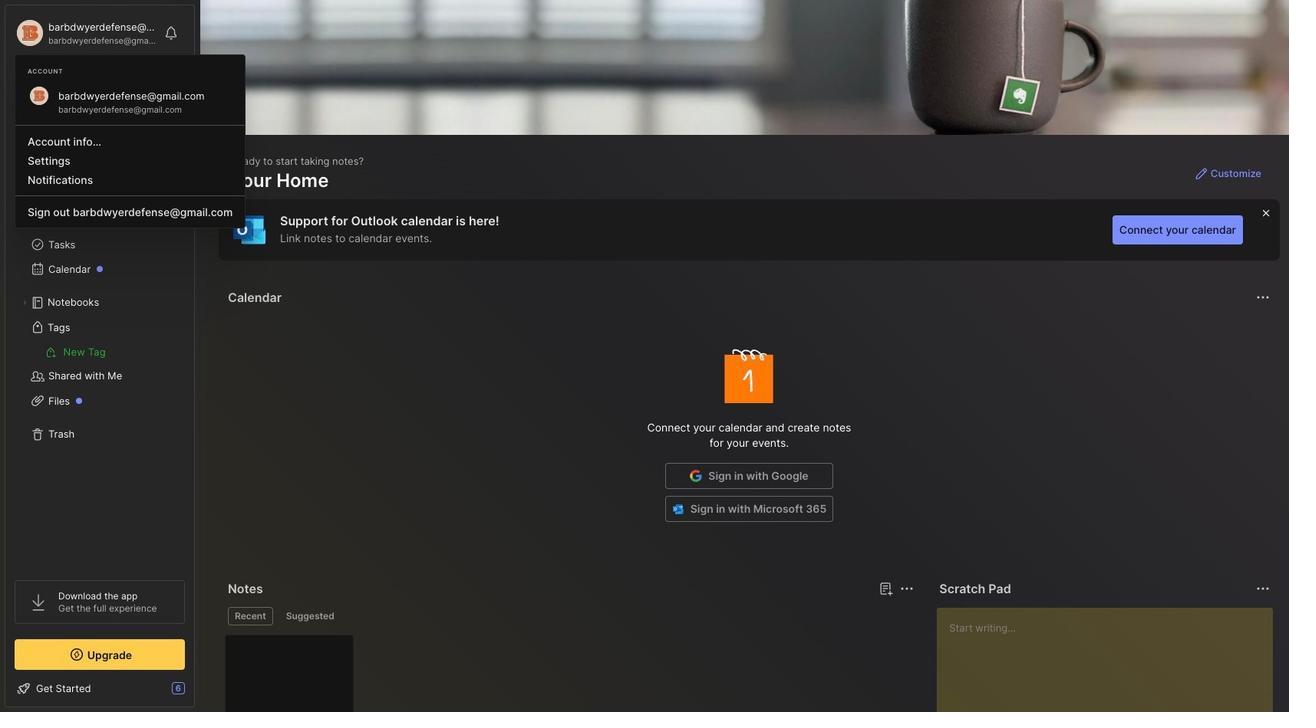 Task type: describe. For each thing, give the bounding box(es) containing it.
Search text field
[[42, 78, 171, 93]]

expand notebooks image
[[20, 298, 29, 308]]

2 tab from the left
[[279, 608, 341, 626]]

dropdown list menu
[[15, 119, 245, 222]]

0 vertical spatial more actions image
[[1254, 289, 1272, 307]]

0 horizontal spatial more actions image
[[898, 580, 916, 599]]



Task type: vqa. For each thing, say whether or not it's contained in the screenshot.
More actions image
yes



Task type: locate. For each thing, give the bounding box(es) containing it.
tree
[[5, 150, 194, 567]]

1 tab from the left
[[228, 608, 273, 626]]

tree inside main element
[[5, 150, 194, 567]]

Account field
[[15, 18, 157, 48]]

1 horizontal spatial tab
[[279, 608, 341, 626]]

group inside main element
[[15, 340, 184, 364]]

group
[[15, 340, 184, 364]]

0 horizontal spatial tab
[[228, 608, 273, 626]]

1 horizontal spatial more actions image
[[1254, 289, 1272, 307]]

more actions image
[[1254, 289, 1272, 307], [898, 580, 916, 599]]

Start writing… text field
[[949, 608, 1272, 713]]

More actions field
[[1252, 287, 1274, 308], [896, 579, 918, 600], [1252, 579, 1274, 600]]

tab
[[228, 608, 273, 626], [279, 608, 341, 626]]

Help and Learning task checklist field
[[5, 677, 194, 701]]

None search field
[[42, 76, 171, 94]]

tab list
[[228, 608, 912, 626]]

1 vertical spatial more actions image
[[898, 580, 916, 599]]

main element
[[0, 0, 200, 713]]

none search field inside main element
[[42, 76, 171, 94]]

more actions image
[[1254, 580, 1272, 599]]

click to collapse image
[[194, 684, 205, 703]]



